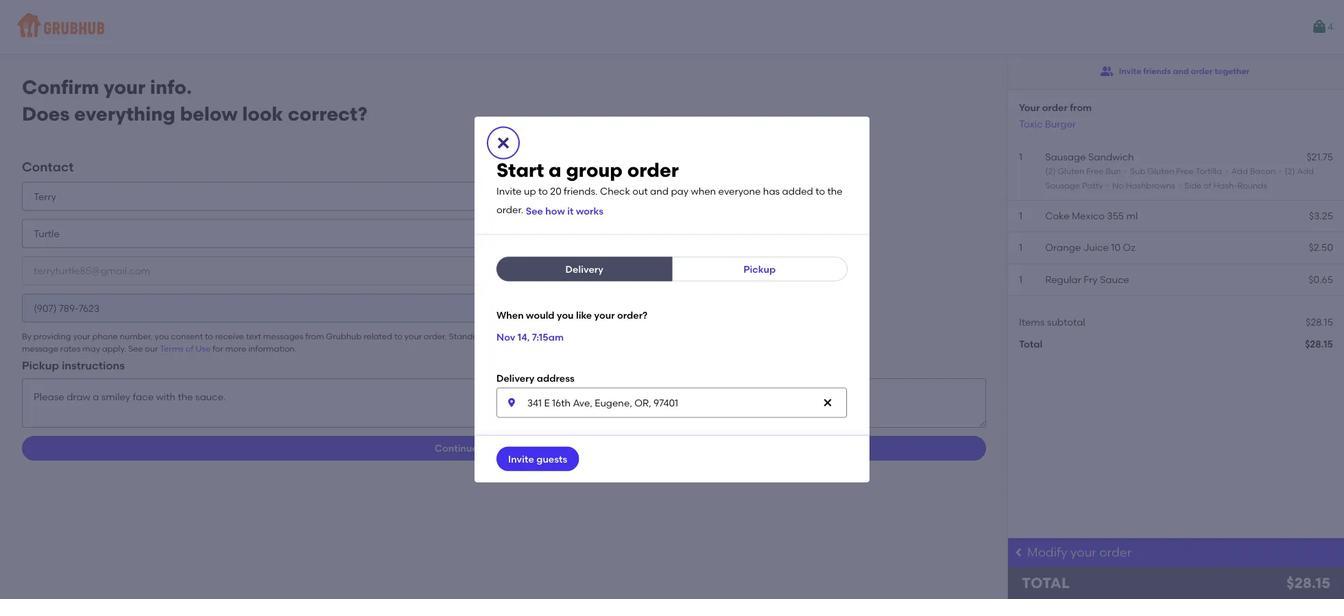Task type: locate. For each thing, give the bounding box(es) containing it.
1 horizontal spatial gluten
[[1148, 166, 1175, 176]]

nov
[[497, 332, 515, 343]]

your up the everything on the left
[[104, 76, 145, 99]]

people icon image
[[1100, 64, 1114, 78]]

0 horizontal spatial delivery
[[497, 373, 535, 384]]

and right friends
[[1173, 66, 1189, 76]]

1 vertical spatial total
[[1022, 575, 1070, 592]]

order
[[1191, 66, 1213, 76], [1043, 102, 1068, 113], [627, 158, 679, 181], [1100, 545, 1132, 560]]

) right bacon
[[1293, 166, 1296, 176]]

may
[[83, 344, 100, 354]]

from
[[1070, 102, 1092, 113], [305, 332, 324, 342]]

1 for orange juice 10 oz
[[1019, 242, 1023, 254]]

)
[[1053, 166, 1056, 176], [1293, 166, 1296, 176]]

gluten up hashbrowns
[[1148, 166, 1175, 176]]

free up patty
[[1087, 166, 1104, 176]]

you
[[557, 310, 574, 321], [155, 332, 169, 342]]

modify
[[1028, 545, 1068, 560]]

1 vertical spatial invite
[[497, 186, 522, 197]]

and right out
[[650, 186, 669, 197]]

correct?
[[288, 102, 368, 125]]

1 down toxic
[[1019, 151, 1023, 163]]

1 horizontal spatial delivery
[[566, 263, 604, 275]]

1 vertical spatial delivery
[[497, 373, 535, 384]]

1 vertical spatial and
[[650, 186, 669, 197]]

svg image up start
[[495, 135, 512, 151]]

1 horizontal spatial 2
[[1288, 166, 1293, 176]]

to left "the"
[[816, 186, 825, 197]]

payment
[[492, 443, 535, 454]]

see inside button
[[526, 205, 543, 217]]

delivery up like
[[566, 263, 604, 275]]

2
[[1049, 166, 1053, 176], [1288, 166, 1293, 176]]

see down up
[[526, 205, 543, 217]]

pickup
[[744, 263, 776, 275], [22, 359, 59, 372]]

invite inside start a group order invite up to 20 friends. check out and pay when everyone has added to the order.
[[497, 186, 522, 197]]

to left 20
[[539, 186, 548, 197]]

3 1 from the top
[[1019, 242, 1023, 254]]

your inside confirm your info. does everything below look correct?
[[104, 76, 145, 99]]

1 horizontal spatial order.
[[497, 204, 524, 216]]

out
[[633, 186, 648, 197]]

1 left orange
[[1019, 242, 1023, 254]]

∙ right bun
[[1123, 166, 1129, 176]]

0 horizontal spatial order.
[[424, 332, 447, 342]]

fry
[[1084, 274, 1098, 285]]

1 horizontal spatial and
[[1173, 66, 1189, 76]]

related
[[364, 332, 392, 342]]

1 vertical spatial see
[[128, 344, 143, 354]]

invite for invite guests
[[508, 453, 534, 465]]

free
[[1087, 166, 1104, 176], [1177, 166, 1194, 176]]

from inside your order from toxic burger
[[1070, 102, 1092, 113]]

sausage down burger
[[1046, 151, 1086, 163]]

2 vertical spatial invite
[[508, 453, 534, 465]]

to right related
[[394, 332, 403, 342]]

message
[[22, 344, 58, 354]]

when
[[691, 186, 716, 197]]

confirm your info. does everything below look correct?
[[22, 76, 368, 125]]

2 sausage from the top
[[1046, 180, 1081, 190]]

sausage sandwich
[[1046, 151, 1134, 163]]

invite guests
[[508, 453, 568, 465]]

1 horizontal spatial you
[[557, 310, 574, 321]]

0 vertical spatial and
[[1173, 66, 1189, 76]]

0 horizontal spatial (
[[1046, 166, 1049, 176]]

add inside the add sausage patty
[[1298, 166, 1314, 176]]

order inside your order from toxic burger
[[1043, 102, 1068, 113]]

order?
[[617, 310, 648, 321]]

you left like
[[557, 310, 574, 321]]

add up rounds
[[1232, 166, 1248, 176]]

delivery inside delivery button
[[566, 263, 604, 275]]

see inside by providing your phone number, you consent to receive text messages from grubhub related to your order. standard message rates may apply. see our
[[128, 344, 143, 354]]

$28.15 for $28.15
[[1305, 338, 1334, 350]]

more
[[225, 344, 246, 354]]

1 left coke
[[1019, 210, 1023, 222]]

0 vertical spatial sausage
[[1046, 151, 1086, 163]]

order. down start
[[497, 204, 524, 216]]

pickup button
[[672, 257, 848, 282]]

0 horizontal spatial gluten
[[1058, 166, 1085, 176]]

total for $28.15
[[1019, 338, 1043, 350]]

0 horizontal spatial and
[[650, 186, 669, 197]]

0 vertical spatial see
[[526, 205, 543, 217]]

) down sausage sandwich
[[1053, 166, 1056, 176]]

0 vertical spatial $28.15
[[1306, 316, 1334, 328]]

order left together at the right of page
[[1191, 66, 1213, 76]]

pickup inside button
[[744, 263, 776, 275]]

1 horizontal spatial (
[[1285, 166, 1288, 176]]

2 add from the left
[[1298, 166, 1314, 176]]

friends
[[1144, 66, 1171, 76]]

0 vertical spatial from
[[1070, 102, 1092, 113]]

1 vertical spatial sausage
[[1046, 180, 1081, 190]]

invite guests button
[[497, 447, 579, 472]]

sausage
[[1046, 151, 1086, 163], [1046, 180, 1081, 190]]

∙ left side in the right of the page
[[1178, 180, 1183, 190]]

and
[[1173, 66, 1189, 76], [650, 186, 669, 197]]

of down consent
[[186, 344, 194, 354]]

1 vertical spatial pickup
[[22, 359, 59, 372]]

1 ( from the left
[[1046, 166, 1049, 176]]

and inside invite friends and order together button
[[1173, 66, 1189, 76]]

side
[[1185, 180, 1202, 190]]

1 for sausage sandwich
[[1019, 151, 1023, 163]]

free up the ∙ no hashbrowns ∙ side of hash-rounds
[[1177, 166, 1194, 176]]

4 1 from the top
[[1019, 274, 1023, 285]]

( 2 ) gluten free bun ∙ sub gluten free tortilla ∙ add bacon
[[1046, 166, 1276, 176]]

svg image down delivery address
[[506, 398, 517, 409]]

subtotal
[[1047, 316, 1086, 328]]

1 horizontal spatial add
[[1298, 166, 1314, 176]]

0 horizontal spatial you
[[155, 332, 169, 342]]

1 vertical spatial $28.15
[[1305, 338, 1334, 350]]

from left grubhub
[[305, 332, 324, 342]]

your right like
[[595, 310, 615, 321]]

invite friends and order together button
[[1100, 59, 1250, 84]]

2 vertical spatial $28.15
[[1287, 575, 1331, 592]]

invite friends and order together
[[1119, 66, 1250, 76]]

guests
[[537, 453, 568, 465]]

terms
[[160, 344, 184, 354]]

4
[[1328, 21, 1334, 32]]

0 horizontal spatial )
[[1053, 166, 1056, 176]]

0 horizontal spatial from
[[305, 332, 324, 342]]

toxic
[[1019, 118, 1043, 130]]

1 1 from the top
[[1019, 151, 1023, 163]]

$28.15 for modify your order
[[1287, 575, 1331, 592]]

of down tortilla
[[1204, 180, 1212, 190]]

∙
[[1123, 166, 1129, 176], [1225, 166, 1230, 176], [1278, 166, 1283, 176], [1106, 180, 1111, 190], [1178, 180, 1183, 190]]

1 left regular
[[1019, 274, 1023, 285]]

∙ no hashbrowns ∙ side of hash-rounds
[[1104, 180, 1268, 190]]

0 horizontal spatial free
[[1087, 166, 1104, 176]]

terms of use for more information.
[[160, 344, 297, 354]]

standard
[[449, 332, 487, 342]]

( right bacon
[[1285, 166, 1288, 176]]

svg image
[[495, 135, 512, 151], [506, 398, 517, 409]]

0 vertical spatial delivery
[[566, 263, 604, 275]]

see how it works button
[[526, 199, 604, 223]]

pickup for pickup
[[744, 263, 776, 275]]

1 sausage from the top
[[1046, 151, 1086, 163]]

1 vertical spatial order.
[[424, 332, 447, 342]]

7:15am
[[532, 332, 564, 343]]

0 horizontal spatial pickup
[[22, 359, 59, 372]]

add
[[1232, 166, 1248, 176], [1298, 166, 1314, 176]]

( down sausage sandwich
[[1046, 166, 1049, 176]]

1 vertical spatial you
[[155, 332, 169, 342]]

your order from toxic burger
[[1019, 102, 1092, 130]]

to left payment on the bottom of the page
[[480, 443, 490, 454]]

invite
[[1119, 66, 1142, 76], [497, 186, 522, 197], [508, 453, 534, 465]]

0 vertical spatial pickup
[[744, 263, 776, 275]]

2 ) from the left
[[1293, 166, 1296, 176]]

pickup instructions
[[22, 359, 125, 372]]

2 right bacon
[[1288, 166, 1293, 176]]

messages
[[263, 332, 303, 342]]

2 1 from the top
[[1019, 210, 1023, 222]]

2 ( from the left
[[1285, 166, 1288, 176]]

the
[[828, 186, 843, 197]]

1 horizontal spatial pickup
[[744, 263, 776, 275]]

order.
[[497, 204, 524, 216], [424, 332, 447, 342]]

from up burger
[[1070, 102, 1092, 113]]

1 horizontal spatial see
[[526, 205, 543, 217]]

ml
[[1127, 210, 1138, 222]]

total down modify
[[1022, 575, 1070, 592]]

consent
[[171, 332, 203, 342]]

0 vertical spatial you
[[557, 310, 574, 321]]

bacon
[[1250, 166, 1276, 176]]

0 vertical spatial invite
[[1119, 66, 1142, 76]]

coke mexico 355 ml
[[1046, 210, 1138, 222]]

continue to payment method
[[435, 443, 574, 454]]

order up burger
[[1043, 102, 1068, 113]]

2 down sausage sandwich
[[1049, 166, 1053, 176]]

$21.75
[[1307, 151, 1334, 163]]

terms of use link
[[160, 344, 211, 354]]

1 horizontal spatial of
[[1204, 180, 1212, 190]]

1 2 from the left
[[1049, 166, 1053, 176]]

0 horizontal spatial of
[[186, 344, 194, 354]]

see down the number,
[[128, 344, 143, 354]]

1 vertical spatial from
[[305, 332, 324, 342]]

start
[[497, 158, 544, 181]]

$0.65
[[1309, 274, 1334, 285]]

0 horizontal spatial 2
[[1049, 166, 1053, 176]]

0 vertical spatial order.
[[497, 204, 524, 216]]

1 horizontal spatial from
[[1070, 102, 1092, 113]]

check
[[600, 186, 630, 197]]

1 vertical spatial of
[[186, 344, 194, 354]]

use
[[196, 344, 211, 354]]

see
[[526, 205, 543, 217], [128, 344, 143, 354]]

order up out
[[627, 158, 679, 181]]

delivery left "address"
[[497, 373, 535, 384]]

0 horizontal spatial see
[[128, 344, 143, 354]]

confirm
[[22, 76, 99, 99]]

to inside continue to payment method button
[[480, 443, 490, 454]]

0 horizontal spatial add
[[1232, 166, 1248, 176]]

First name text field
[[22, 182, 504, 211]]

you up terms
[[155, 332, 169, 342]]

sausage left patty
[[1046, 180, 1081, 190]]

order. inside start a group order invite up to 20 friends. check out and pay when everyone has added to the order.
[[497, 204, 524, 216]]

1 vertical spatial svg image
[[506, 398, 517, 409]]

how
[[546, 205, 565, 217]]

delivery for delivery address
[[497, 373, 535, 384]]

our
[[145, 344, 158, 354]]

1 horizontal spatial free
[[1177, 166, 1194, 176]]

355
[[1107, 210, 1124, 222]]

1 horizontal spatial )
[[1293, 166, 1296, 176]]

pickup for pickup instructions
[[22, 359, 59, 372]]

gluten down sausage sandwich
[[1058, 166, 1085, 176]]

add down the '$21.75'
[[1298, 166, 1314, 176]]

order inside start a group order invite up to 20 friends. check out and pay when everyone has added to the order.
[[627, 158, 679, 181]]

2 2 from the left
[[1288, 166, 1293, 176]]

regular
[[1046, 274, 1082, 285]]

orange
[[1046, 242, 1081, 254]]

2 gluten from the left
[[1148, 166, 1175, 176]]

order. left standard
[[424, 332, 447, 342]]

see how it works
[[526, 205, 604, 217]]

total down items
[[1019, 338, 1043, 350]]

added
[[782, 186, 814, 197]]

below
[[180, 102, 238, 125]]

0 vertical spatial total
[[1019, 338, 1043, 350]]



Task type: describe. For each thing, give the bounding box(es) containing it.
invite for invite friends and order together
[[1119, 66, 1142, 76]]

together
[[1215, 66, 1250, 76]]

would
[[526, 310, 555, 321]]

0 vertical spatial of
[[1204, 180, 1212, 190]]

text
[[246, 332, 261, 342]]

nov 14, 7:15am button
[[497, 325, 564, 350]]

phone
[[92, 332, 118, 342]]

receive
[[215, 332, 244, 342]]

burger
[[1045, 118, 1076, 130]]

Phone telephone field
[[22, 294, 504, 323]]

Search Address search field
[[497, 388, 847, 418]]

your up may
[[73, 332, 90, 342]]

sandwich
[[1089, 151, 1134, 163]]

1 gluten from the left
[[1058, 166, 1085, 176]]

∙ left no
[[1106, 180, 1111, 190]]

svg image
[[823, 398, 834, 409]]

∙ up hash-
[[1225, 166, 1230, 176]]

and inside start a group order invite up to 20 friends. check out and pay when everyone has added to the order.
[[650, 186, 669, 197]]

main navigation navigation
[[0, 0, 1345, 54]]

rates
[[60, 344, 81, 354]]

tortilla
[[1196, 166, 1223, 176]]

grubhub
[[326, 332, 362, 342]]

1 add from the left
[[1232, 166, 1248, 176]]

start a group order invite up to 20 friends. check out and pay when everyone has added to the order.
[[497, 158, 843, 216]]

your
[[1019, 102, 1040, 113]]

you inside by providing your phone number, you consent to receive text messages from grubhub related to your order. standard message rates may apply. see our
[[155, 332, 169, 342]]

delivery address
[[497, 373, 575, 384]]

juice
[[1084, 242, 1109, 254]]

order right modify
[[1100, 545, 1132, 560]]

nov 14, 7:15am
[[497, 332, 564, 343]]

20
[[550, 186, 562, 197]]

when would you like your order?
[[497, 310, 648, 321]]

from inside by providing your phone number, you consent to receive text messages from grubhub related to your order. standard message rates may apply. see our
[[305, 332, 324, 342]]

$2.50
[[1309, 242, 1334, 254]]

continue
[[435, 443, 478, 454]]

for
[[213, 344, 223, 354]]

toxic burger link
[[1019, 118, 1076, 130]]

order. inside by providing your phone number, you consent to receive text messages from grubhub related to your order. standard message rates may apply. see our
[[424, 332, 447, 342]]

bun
[[1106, 166, 1121, 176]]

information.
[[248, 344, 297, 354]]

delivery for delivery
[[566, 263, 604, 275]]

1 for regular fry sauce
[[1019, 274, 1023, 285]]

instructions
[[62, 359, 125, 372]]

like
[[576, 310, 592, 321]]

sauce
[[1100, 274, 1130, 285]]

no
[[1113, 180, 1124, 190]]

apply.
[[102, 344, 126, 354]]

to up use
[[205, 332, 213, 342]]

rounds
[[1238, 180, 1268, 190]]

by providing your phone number, you consent to receive text messages from grubhub related to your order. standard message rates may apply. see our
[[22, 332, 487, 354]]

group
[[566, 158, 623, 181]]

4 button
[[1312, 14, 1334, 39]]

delivery button
[[497, 257, 673, 282]]

pay
[[671, 186, 689, 197]]

1 free from the left
[[1087, 166, 1104, 176]]

when
[[497, 310, 524, 321]]

1 for coke mexico 355 ml
[[1019, 210, 1023, 222]]

0 vertical spatial svg image
[[495, 135, 512, 151]]

method
[[537, 443, 574, 454]]

number,
[[120, 332, 153, 342]]

∙ ( 2 )
[[1276, 166, 1298, 176]]

hash-
[[1214, 180, 1238, 190]]

your right related
[[405, 332, 422, 342]]

up
[[524, 186, 536, 197]]

everyone
[[719, 186, 761, 197]]

2 free from the left
[[1177, 166, 1194, 176]]

continue to payment method button
[[22, 436, 987, 461]]

address
[[537, 373, 575, 384]]

look
[[242, 102, 283, 125]]

add sausage patty
[[1046, 166, 1314, 190]]

oz
[[1123, 242, 1136, 254]]

info.
[[150, 76, 192, 99]]

everything
[[74, 102, 175, 125]]

$3.25
[[1310, 210, 1334, 222]]

coke
[[1046, 210, 1070, 222]]

1 ) from the left
[[1053, 166, 1056, 176]]

order inside button
[[1191, 66, 1213, 76]]

has
[[763, 186, 780, 197]]

a
[[549, 158, 562, 181]]

orange juice 10 oz
[[1046, 242, 1136, 254]]

10
[[1112, 242, 1121, 254]]

∙ right bacon
[[1278, 166, 1283, 176]]

friends.
[[564, 186, 598, 197]]

providing
[[34, 332, 71, 342]]

regular fry sauce
[[1046, 274, 1130, 285]]

14,
[[518, 332, 530, 343]]

Last name text field
[[22, 219, 504, 248]]

modify your order
[[1028, 545, 1132, 560]]

mexico
[[1072, 210, 1105, 222]]

your right modify
[[1071, 545, 1097, 560]]

hashbrowns
[[1126, 180, 1176, 190]]

total for modify your order
[[1022, 575, 1070, 592]]

Pickup instructions text field
[[22, 379, 987, 428]]

sausage inside the add sausage patty
[[1046, 180, 1081, 190]]



Task type: vqa. For each thing, say whether or not it's contained in the screenshot.
top $28.15
yes



